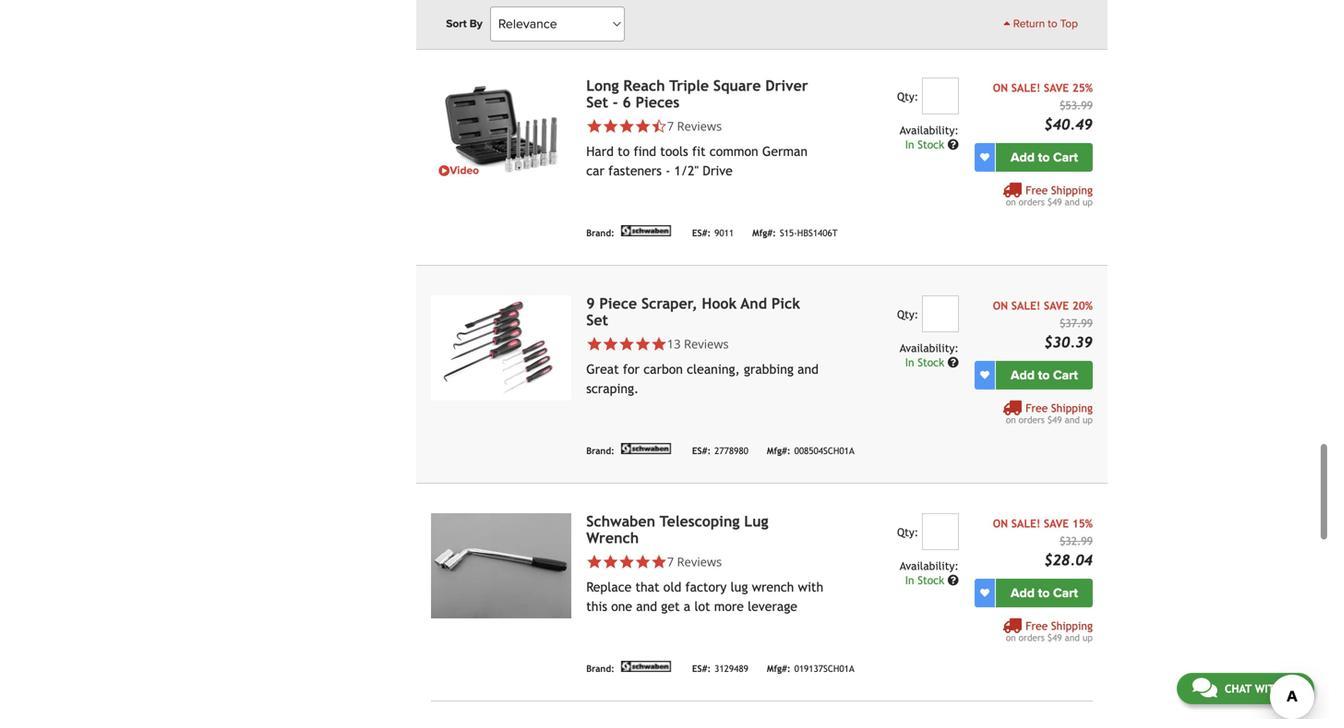 Task type: vqa. For each thing, say whether or not it's contained in the screenshot.


Task type: locate. For each thing, give the bounding box(es) containing it.
qty:
[[898, 90, 919, 103], [898, 308, 919, 321], [898, 526, 919, 539]]

add to cart button down $28.04
[[997, 579, 1094, 608]]

2 on from the top
[[1007, 414, 1017, 425]]

0 vertical spatial on
[[993, 81, 1009, 94]]

to down $40.49
[[1039, 149, 1050, 165]]

- left 1/2"
[[666, 163, 671, 178]]

0 vertical spatial -
[[613, 94, 618, 111]]

in stock for $28.04
[[906, 574, 948, 587]]

1 vertical spatial stock
[[918, 356, 945, 369]]

2 vertical spatial shipping
[[1052, 620, 1094, 632]]

one
[[612, 599, 633, 614]]

0 vertical spatial cart
[[1054, 149, 1079, 165]]

$49 down $30.39
[[1048, 414, 1063, 425]]

cart for $40.49
[[1054, 149, 1079, 165]]

up down $40.49
[[1083, 197, 1094, 207]]

comments image
[[1193, 677, 1218, 699]]

es#: left 2778980
[[693, 446, 711, 456]]

free for $40.49
[[1026, 184, 1048, 197]]

sale! inside on sale!                         save 15% $32.99 $28.04
[[1012, 517, 1041, 530]]

schwaben - corporate logo image down one
[[619, 661, 674, 672]]

mfg#: 019137sch01a
[[767, 664, 855, 674]]

2 add from the top
[[1011, 367, 1035, 383]]

0 vertical spatial orders
[[1019, 197, 1045, 207]]

on inside "on sale!                         save 20% $37.99 $30.39"
[[993, 299, 1009, 312]]

1 save from the top
[[1045, 81, 1070, 94]]

2 vertical spatial availability:
[[900, 560, 959, 572]]

- inside long reach triple square driver set - 6 pieces
[[613, 94, 618, 111]]

1 add to wish list image from the top
[[981, 371, 990, 380]]

by
[[470, 17, 483, 30]]

2 vertical spatial free shipping on orders $49 and up
[[1007, 620, 1094, 643]]

2 orders from the top
[[1019, 414, 1045, 425]]

on inside on sale!                         save 15% $32.99 $28.04
[[993, 517, 1009, 530]]

3 brand: from the top
[[587, 446, 615, 456]]

star image
[[587, 118, 603, 134], [635, 118, 651, 134], [587, 336, 603, 352], [619, 336, 635, 352], [635, 336, 651, 352], [651, 336, 667, 352], [619, 554, 635, 570], [651, 554, 667, 570]]

qty: for and
[[898, 308, 919, 321]]

3 on from the top
[[1007, 632, 1017, 643]]

reviews up 'factory'
[[677, 553, 722, 570]]

1 add to cart button from the top
[[997, 143, 1094, 172]]

shipping for $28.04
[[1052, 620, 1094, 632]]

sale! inside "on sale!                         save 20% $37.99 $30.39"
[[1012, 299, 1041, 312]]

add to cart down $40.49
[[1011, 149, 1079, 165]]

replace that old factory lug wrench with this one and get a lot more leverage
[[587, 580, 824, 614]]

brand: for 9
[[587, 446, 615, 456]]

1 vertical spatial availability:
[[900, 342, 959, 354]]

1 qty: from the top
[[898, 90, 919, 103]]

add to cart for $30.39
[[1011, 367, 1079, 383]]

es#9011 - s15-hbs1406t - long reach triple square driver set - 6 pieces - hard to find tools fit common german car fasteners - 1/2" drive - schwaben - audi bmw volkswagen mercedes benz mini porsche image
[[431, 77, 572, 183]]

add down "on sale!                         save 20% $37.99 $30.39"
[[1011, 367, 1035, 383]]

us
[[1286, 683, 1299, 695]]

triple
[[670, 77, 709, 94]]

2 vertical spatial in
[[906, 574, 915, 587]]

qty: for driver
[[898, 90, 919, 103]]

2778980
[[715, 446, 749, 456]]

2 13 reviews link from the left
[[667, 336, 729, 352]]

0 vertical spatial 7
[[667, 118, 674, 134]]

1 vertical spatial es#:
[[693, 446, 711, 456]]

0 vertical spatial $49
[[1048, 197, 1063, 207]]

with left us
[[1256, 683, 1283, 695]]

1 cart from the top
[[1054, 149, 1079, 165]]

0 vertical spatial add to wish list image
[[981, 371, 990, 380]]

2 es#: from the top
[[693, 446, 711, 456]]

telescoping
[[660, 513, 740, 530]]

reviews up fit
[[677, 118, 722, 134]]

1 in stock from the top
[[906, 138, 948, 151]]

set up 'great'
[[587, 312, 609, 329]]

$49 down $28.04
[[1048, 632, 1063, 643]]

1 7 reviews from the top
[[667, 118, 722, 134]]

set left 6
[[587, 94, 609, 111]]

2 availability: from the top
[[900, 342, 959, 354]]

shipping down $40.49
[[1052, 184, 1094, 197]]

schwaben - corporate logo image down the fasteners
[[619, 225, 674, 236]]

0 vertical spatial up
[[1083, 197, 1094, 207]]

2 schwaben - corporate logo image from the top
[[619, 225, 674, 236]]

2 vertical spatial es#:
[[693, 664, 711, 674]]

2 stock from the top
[[918, 356, 945, 369]]

2 vertical spatial orders
[[1019, 632, 1045, 643]]

4 brand: from the top
[[587, 664, 615, 674]]

return to top link
[[1004, 16, 1079, 32]]

es#: left 9011
[[693, 228, 711, 238]]

2 vertical spatial add
[[1011, 585, 1035, 601]]

2 vertical spatial qty:
[[898, 526, 919, 539]]

0 vertical spatial on
[[1007, 197, 1017, 207]]

lug
[[745, 513, 769, 530]]

2 free from the top
[[1026, 402, 1048, 414]]

add right add to wish list image
[[1011, 149, 1035, 165]]

0 vertical spatial in stock
[[906, 138, 948, 151]]

shipping
[[1052, 184, 1094, 197], [1052, 402, 1094, 414], [1052, 620, 1094, 632]]

save inside on sale!                         save 25% $53.99 $40.49
[[1045, 81, 1070, 94]]

1 vertical spatial $49
[[1048, 414, 1063, 425]]

1 vertical spatial free
[[1026, 402, 1048, 414]]

add to cart down $30.39
[[1011, 367, 1079, 383]]

1 vertical spatial qty:
[[898, 308, 919, 321]]

1 vertical spatial add
[[1011, 367, 1035, 383]]

save left 25%
[[1045, 81, 1070, 94]]

1 availability: from the top
[[900, 124, 959, 137]]

2 vertical spatial $49
[[1048, 632, 1063, 643]]

2 vertical spatial save
[[1045, 517, 1070, 530]]

and down $30.39
[[1065, 414, 1081, 425]]

mfg#: 008504sch01a
[[767, 446, 855, 456]]

half star image
[[651, 118, 667, 134]]

0 vertical spatial with
[[798, 580, 824, 595]]

1 vertical spatial cart
[[1054, 367, 1079, 383]]

2 in from the top
[[906, 356, 915, 369]]

up down $30.39
[[1083, 414, 1094, 425]]

None number field
[[922, 77, 959, 114], [922, 295, 959, 332], [922, 513, 959, 550], [922, 77, 959, 114], [922, 295, 959, 332], [922, 513, 959, 550]]

free for $30.39
[[1026, 402, 1048, 414]]

mfg#: left 008504sch01a
[[767, 446, 791, 456]]

0 vertical spatial shipping
[[1052, 184, 1094, 197]]

1 vertical spatial save
[[1045, 299, 1070, 312]]

- left 6
[[613, 94, 618, 111]]

up for $30.39
[[1083, 414, 1094, 425]]

on for $40.49
[[993, 81, 1009, 94]]

1 on from the top
[[993, 81, 1009, 94]]

2 qty: from the top
[[898, 308, 919, 321]]

fit
[[693, 144, 706, 159]]

with right 'wrench'
[[798, 580, 824, 595]]

9 piece scraper, hook and pick set link
[[587, 295, 801, 329]]

to down $30.39
[[1039, 367, 1050, 383]]

star image down the "wrench"
[[603, 554, 619, 570]]

free
[[1026, 184, 1048, 197], [1026, 402, 1048, 414], [1026, 620, 1048, 632]]

1 add from the top
[[1011, 149, 1035, 165]]

1 vertical spatial -
[[666, 163, 671, 178]]

0 vertical spatial add to cart
[[1011, 149, 1079, 165]]

replace
[[587, 580, 632, 595]]

3 in stock from the top
[[906, 574, 948, 587]]

0 vertical spatial save
[[1045, 81, 1070, 94]]

and down that
[[637, 599, 658, 614]]

13 reviews link
[[587, 336, 825, 352], [667, 336, 729, 352]]

sale! left 25%
[[1012, 81, 1041, 94]]

schwaben - corporate logo image up reach
[[619, 7, 674, 18]]

0 vertical spatial set
[[587, 94, 609, 111]]

1 vertical spatial set
[[587, 312, 609, 329]]

$32.99
[[1060, 535, 1094, 547]]

1 vertical spatial with
[[1256, 683, 1283, 695]]

stock
[[918, 138, 945, 151], [918, 356, 945, 369], [918, 574, 945, 587]]

0 vertical spatial stock
[[918, 138, 945, 151]]

1 sale! from the top
[[1012, 81, 1041, 94]]

3 cart from the top
[[1054, 585, 1079, 601]]

lot
[[695, 599, 711, 614]]

question circle image for $28.04
[[948, 575, 959, 586]]

set
[[587, 94, 609, 111], [587, 312, 609, 329]]

1 schwaben - corporate logo image from the top
[[619, 7, 674, 18]]

square
[[714, 77, 761, 94]]

2 vertical spatial up
[[1083, 632, 1094, 643]]

13
[[667, 336, 681, 352]]

add to cart button down $40.49
[[997, 143, 1094, 172]]

orders down $28.04
[[1019, 632, 1045, 643]]

add to cart down $28.04
[[1011, 585, 1079, 601]]

free down $30.39
[[1026, 402, 1048, 414]]

sale! for $40.49
[[1012, 81, 1041, 94]]

$49
[[1048, 197, 1063, 207], [1048, 414, 1063, 425], [1048, 632, 1063, 643]]

1 es#: from the top
[[693, 228, 711, 238]]

0 vertical spatial in
[[906, 138, 915, 151]]

3 up from the top
[[1083, 632, 1094, 643]]

0 vertical spatial mfg#:
[[753, 228, 777, 238]]

mfg#: left s15-
[[753, 228, 777, 238]]

4 schwaben - corporate logo image from the top
[[619, 661, 674, 672]]

save left 20%
[[1045, 299, 1070, 312]]

3 stock from the top
[[918, 574, 945, 587]]

free shipping on orders $49 and up down $40.49
[[1007, 184, 1094, 207]]

3 $49 from the top
[[1048, 632, 1063, 643]]

1 vertical spatial question circle image
[[948, 575, 959, 586]]

7 up old
[[667, 553, 674, 570]]

brand: down car
[[587, 228, 615, 238]]

1 13 reviews link from the left
[[587, 336, 825, 352]]

question circle image
[[948, 139, 959, 150], [948, 575, 959, 586]]

1 vertical spatial mfg#:
[[767, 446, 791, 456]]

13 reviews
[[667, 336, 729, 352]]

3 add to cart from the top
[[1011, 585, 1079, 601]]

availability: for $40.49
[[900, 124, 959, 137]]

3 on from the top
[[993, 517, 1009, 530]]

shipping down $28.04
[[1052, 620, 1094, 632]]

add to cart button
[[997, 143, 1094, 172], [997, 361, 1094, 390], [997, 579, 1094, 608]]

star image up 'great'
[[603, 336, 619, 352]]

2 vertical spatial add to cart
[[1011, 585, 1079, 601]]

1 on from the top
[[1007, 197, 1017, 207]]

2 vertical spatial free
[[1026, 620, 1048, 632]]

-
[[613, 94, 618, 111], [666, 163, 671, 178]]

3129489
[[715, 664, 749, 674]]

mfg#: s15-hbs1406t
[[753, 228, 838, 238]]

1 set from the top
[[587, 94, 609, 111]]

cart down $28.04
[[1054, 585, 1079, 601]]

0 vertical spatial 7 reviews
[[667, 118, 722, 134]]

sale! left 20%
[[1012, 299, 1041, 312]]

star image down 6
[[619, 118, 635, 134]]

es#:
[[693, 228, 711, 238], [693, 446, 711, 456], [693, 664, 711, 674]]

free shipping on orders $49 and up for $30.39
[[1007, 402, 1094, 425]]

7 reviews up fit
[[667, 118, 722, 134]]

and down $40.49
[[1065, 197, 1081, 207]]

7 reviews for reach
[[667, 118, 722, 134]]

to left find
[[618, 144, 630, 159]]

free shipping on orders $49 and up
[[1007, 184, 1094, 207], [1007, 402, 1094, 425], [1007, 620, 1094, 643]]

1 $49 from the top
[[1048, 197, 1063, 207]]

and right grabbing
[[798, 362, 819, 377]]

save left 15%
[[1045, 517, 1070, 530]]

1 vertical spatial 7 reviews
[[667, 553, 722, 570]]

2 cart from the top
[[1054, 367, 1079, 383]]

orders down $30.39
[[1019, 414, 1045, 425]]

2 7 reviews from the top
[[667, 553, 722, 570]]

1 vertical spatial reviews
[[684, 336, 729, 352]]

sale! left 15%
[[1012, 517, 1041, 530]]

cart down $30.39
[[1054, 367, 1079, 383]]

mfg#: for and
[[767, 446, 791, 456]]

es#: 9011
[[693, 228, 734, 238]]

brand: up long
[[587, 10, 615, 20]]

3 save from the top
[[1045, 517, 1070, 530]]

2 7 from the top
[[667, 553, 674, 570]]

2 brand: from the top
[[587, 228, 615, 238]]

2 sale! from the top
[[1012, 299, 1041, 312]]

add
[[1011, 149, 1035, 165], [1011, 367, 1035, 383], [1011, 585, 1035, 601]]

3 free from the top
[[1026, 620, 1048, 632]]

sale!
[[1012, 81, 1041, 94], [1012, 299, 1041, 312], [1012, 517, 1041, 530]]

2 free shipping on orders $49 and up from the top
[[1007, 402, 1094, 425]]

1 orders from the top
[[1019, 197, 1045, 207]]

on sale!                         save 20% $37.99 $30.39
[[993, 299, 1094, 351]]

brand: down scraping.
[[587, 446, 615, 456]]

1/2"
[[675, 163, 699, 178]]

1 stock from the top
[[918, 138, 945, 151]]

2 save from the top
[[1045, 299, 1070, 312]]

to down $28.04
[[1039, 585, 1050, 601]]

1 shipping from the top
[[1052, 184, 1094, 197]]

on
[[993, 81, 1009, 94], [993, 299, 1009, 312], [993, 517, 1009, 530]]

add to cart
[[1011, 149, 1079, 165], [1011, 367, 1079, 383], [1011, 585, 1079, 601]]

2 add to wish list image from the top
[[981, 589, 990, 598]]

orders down $40.49
[[1019, 197, 1045, 207]]

3 in from the top
[[906, 574, 915, 587]]

add down on sale!                         save 15% $32.99 $28.04
[[1011, 585, 1035, 601]]

2 vertical spatial cart
[[1054, 585, 1079, 601]]

with
[[798, 580, 824, 595], [1256, 683, 1283, 695]]

2 vertical spatial sale!
[[1012, 517, 1041, 530]]

2 vertical spatial add to cart button
[[997, 579, 1094, 608]]

on for $30.39
[[993, 299, 1009, 312]]

add to wish list image
[[981, 371, 990, 380], [981, 589, 990, 598]]

sale! for $30.39
[[1012, 299, 1041, 312]]

0 vertical spatial add
[[1011, 149, 1035, 165]]

7 up tools
[[667, 118, 674, 134]]

piece
[[600, 295, 637, 312]]

3 shipping from the top
[[1052, 620, 1094, 632]]

1 vertical spatial on
[[1007, 414, 1017, 425]]

1 7 from the top
[[667, 118, 674, 134]]

return
[[1014, 17, 1046, 30]]

0 horizontal spatial with
[[798, 580, 824, 595]]

s15-
[[780, 228, 798, 238]]

on inside on sale!                         save 25% $53.99 $40.49
[[993, 81, 1009, 94]]

0 vertical spatial free shipping on orders $49 and up
[[1007, 184, 1094, 207]]

and
[[1065, 197, 1081, 207], [798, 362, 819, 377], [1065, 414, 1081, 425], [637, 599, 658, 614], [1065, 632, 1081, 643]]

and
[[741, 295, 768, 312]]

019137sch01a
[[795, 664, 855, 674]]

0 vertical spatial add to cart button
[[997, 143, 1094, 172]]

1 vertical spatial on
[[993, 299, 1009, 312]]

1 vertical spatial free shipping on orders $49 and up
[[1007, 402, 1094, 425]]

1 question circle image from the top
[[948, 139, 959, 150]]

great
[[587, 362, 619, 377]]

schwaben - corporate logo image down scraping.
[[619, 443, 674, 454]]

free shipping on orders $49 and up for $28.04
[[1007, 620, 1094, 643]]

chat
[[1225, 683, 1252, 695]]

availability:
[[900, 124, 959, 137], [900, 342, 959, 354], [900, 560, 959, 572]]

1 vertical spatial add to wish list image
[[981, 589, 990, 598]]

free for $28.04
[[1026, 620, 1048, 632]]

3 add to cart button from the top
[[997, 579, 1094, 608]]

- inside hard to find tools fit common german car fasteners - 1/2" drive
[[666, 163, 671, 178]]

1 vertical spatial in
[[906, 356, 915, 369]]

2 shipping from the top
[[1052, 402, 1094, 414]]

1 vertical spatial shipping
[[1052, 402, 1094, 414]]

up down $28.04
[[1083, 632, 1094, 643]]

a
[[684, 599, 691, 614]]

and inside great for carbon cleaning, grabbing and scraping.
[[798, 362, 819, 377]]

2 add to cart button from the top
[[997, 361, 1094, 390]]

add to cart button for $40.49
[[997, 143, 1094, 172]]

7 reviews link
[[587, 118, 825, 134], [667, 118, 722, 134], [587, 553, 825, 570], [667, 553, 722, 570]]

german
[[763, 144, 808, 159]]

3 availability: from the top
[[900, 560, 959, 572]]

1 vertical spatial up
[[1083, 414, 1094, 425]]

2 up from the top
[[1083, 414, 1094, 425]]

save for $30.39
[[1045, 299, 1070, 312]]

reviews up cleaning,
[[684, 336, 729, 352]]

2 on from the top
[[993, 299, 1009, 312]]

1 add to cart from the top
[[1011, 149, 1079, 165]]

add to cart for $28.04
[[1011, 585, 1079, 601]]

2 $49 from the top
[[1048, 414, 1063, 425]]

hbs1406t
[[798, 228, 838, 238]]

up for $40.49
[[1083, 197, 1094, 207]]

set inside long reach triple square driver set - 6 pieces
[[587, 94, 609, 111]]

3 add from the top
[[1011, 585, 1035, 601]]

2 vertical spatial in stock
[[906, 574, 948, 587]]

star image
[[603, 118, 619, 134], [619, 118, 635, 134], [603, 336, 619, 352], [587, 554, 603, 570], [603, 554, 619, 570], [635, 554, 651, 570]]

2 vertical spatial stock
[[918, 574, 945, 587]]

add to cart for $40.49
[[1011, 149, 1079, 165]]

1 vertical spatial add to cart button
[[997, 361, 1094, 390]]

mfg#: for driver
[[753, 228, 777, 238]]

2 add to cart from the top
[[1011, 367, 1079, 383]]

0 vertical spatial sale!
[[1012, 81, 1041, 94]]

cart for $30.39
[[1054, 367, 1079, 383]]

0 vertical spatial question circle image
[[948, 139, 959, 150]]

0 vertical spatial reviews
[[677, 118, 722, 134]]

mfg#: left 019137sch01a
[[767, 664, 791, 674]]

save
[[1045, 81, 1070, 94], [1045, 299, 1070, 312], [1045, 517, 1070, 530]]

on left 20%
[[993, 299, 1009, 312]]

add for $40.49
[[1011, 149, 1035, 165]]

and inside replace that old factory lug wrench with this one and get a lot more leverage
[[637, 599, 658, 614]]

$28.04
[[1045, 552, 1094, 569]]

7 for telescoping
[[667, 553, 674, 570]]

orders for $28.04
[[1019, 632, 1045, 643]]

free shipping on orders $49 and up down $28.04
[[1007, 620, 1094, 643]]

1 vertical spatial 7
[[667, 553, 674, 570]]

2 vertical spatial on
[[993, 517, 1009, 530]]

availability: for $28.04
[[900, 560, 959, 572]]

$49 down $40.49
[[1048, 197, 1063, 207]]

common
[[710, 144, 759, 159]]

1 free from the top
[[1026, 184, 1048, 197]]

7 reviews up 'factory'
[[667, 553, 722, 570]]

to left top
[[1049, 17, 1058, 30]]

2 set from the top
[[587, 312, 609, 329]]

2 in stock from the top
[[906, 356, 948, 369]]

add to cart button down $30.39
[[997, 361, 1094, 390]]

on down caret up icon
[[993, 81, 1009, 94]]

1 vertical spatial sale!
[[1012, 299, 1041, 312]]

3 sale! from the top
[[1012, 517, 1041, 530]]

shipping down $30.39
[[1052, 402, 1094, 414]]

2 vertical spatial on
[[1007, 632, 1017, 643]]

hook
[[702, 295, 737, 312]]

1 vertical spatial add to cart
[[1011, 367, 1079, 383]]

1 horizontal spatial -
[[666, 163, 671, 178]]

hard
[[587, 144, 614, 159]]

1 in from the top
[[906, 138, 915, 151]]

es#: left 3129489
[[693, 664, 711, 674]]

cart down $40.49
[[1054, 149, 1079, 165]]

3 schwaben - corporate logo image from the top
[[619, 443, 674, 454]]

sale! inside on sale!                         save 25% $53.99 $40.49
[[1012, 81, 1041, 94]]

0 vertical spatial es#:
[[693, 228, 711, 238]]

brand: down this
[[587, 664, 615, 674]]

to inside hard to find tools fit common german car fasteners - 1/2" drive
[[618, 144, 630, 159]]

0 vertical spatial free
[[1026, 184, 1048, 197]]

2 question circle image from the top
[[948, 575, 959, 586]]

carbon
[[644, 362, 683, 377]]

in stock
[[906, 138, 948, 151], [906, 356, 948, 369], [906, 574, 948, 587]]

add for $28.04
[[1011, 585, 1035, 601]]

2 vertical spatial reviews
[[677, 553, 722, 570]]

save inside "on sale!                         save 20% $37.99 $30.39"
[[1045, 299, 1070, 312]]

schwaben - corporate logo image for reach
[[619, 225, 674, 236]]

orders for $40.49
[[1019, 197, 1045, 207]]

in
[[906, 138, 915, 151], [906, 356, 915, 369], [906, 574, 915, 587]]

1 free shipping on orders $49 and up from the top
[[1007, 184, 1094, 207]]

free down $40.49
[[1026, 184, 1048, 197]]

chat with us link
[[1177, 673, 1315, 705]]

3 orders from the top
[[1019, 632, 1045, 643]]

on
[[1007, 197, 1017, 207], [1007, 414, 1017, 425], [1007, 632, 1017, 643]]

add to wish list image for $30.39
[[981, 371, 990, 380]]

0 horizontal spatial -
[[613, 94, 618, 111]]

on left 15%
[[993, 517, 1009, 530]]

in for driver
[[906, 138, 915, 151]]

free shipping on orders $49 and up down $30.39
[[1007, 402, 1094, 425]]

1 vertical spatial orders
[[1019, 414, 1045, 425]]

1 vertical spatial in stock
[[906, 356, 948, 369]]

3 free shipping on orders $49 and up from the top
[[1007, 620, 1094, 643]]

in stock for $30.39
[[906, 356, 948, 369]]

1 up from the top
[[1083, 197, 1094, 207]]

cleaning,
[[687, 362, 740, 377]]

0 vertical spatial qty:
[[898, 90, 919, 103]]

25%
[[1073, 81, 1094, 94]]

and down $28.04
[[1065, 632, 1081, 643]]

save inside on sale!                         save 15% $32.99 $28.04
[[1045, 517, 1070, 530]]

schwaben - corporate logo image
[[619, 7, 674, 18], [619, 225, 674, 236], [619, 443, 674, 454], [619, 661, 674, 672]]

free down $28.04
[[1026, 620, 1048, 632]]

0 vertical spatial availability:
[[900, 124, 959, 137]]



Task type: describe. For each thing, give the bounding box(es) containing it.
hard to find tools fit common german car fasteners - 1/2" drive
[[587, 144, 808, 178]]

$49 for $28.04
[[1048, 632, 1063, 643]]

wrench
[[587, 529, 639, 547]]

es#: for driver
[[693, 228, 711, 238]]

this
[[587, 599, 608, 614]]

$40.49
[[1045, 116, 1094, 133]]

get
[[662, 599, 680, 614]]

brand: for schwaben
[[587, 664, 615, 674]]

fasteners
[[609, 163, 662, 178]]

on for $30.39
[[1007, 414, 1017, 425]]

scraper,
[[642, 295, 698, 312]]

that
[[636, 580, 660, 595]]

drive
[[703, 163, 733, 178]]

7 for reach
[[667, 118, 674, 134]]

add to cart button for $30.39
[[997, 361, 1094, 390]]

$37.99
[[1060, 317, 1094, 330]]

3 es#: from the top
[[693, 664, 711, 674]]

grabbing
[[744, 362, 794, 377]]

question circle image for $40.49
[[948, 139, 959, 150]]

and for $30.39
[[1065, 414, 1081, 425]]

es#2778980 - 008504sch01a - 9 piece scraper, hook and pick set - great for carbon cleaning, grabbing and scraping. - schwaben - audi bmw volkswagen mercedes benz mini porsche image
[[431, 295, 572, 401]]

add to wish list image
[[981, 153, 990, 162]]

008504sch01a
[[795, 446, 855, 456]]

factory
[[686, 580, 727, 595]]

7 reviews for telescoping
[[667, 553, 722, 570]]

up for $28.04
[[1083, 632, 1094, 643]]

reviews for triple
[[677, 118, 722, 134]]

car
[[587, 163, 605, 178]]

brand: for long
[[587, 228, 615, 238]]

15%
[[1073, 517, 1094, 530]]

pieces
[[636, 94, 680, 111]]

schwaben
[[587, 513, 656, 530]]

question circle image
[[948, 357, 959, 368]]

on for $28.04
[[1007, 632, 1017, 643]]

long reach triple square driver set - 6 pieces link
[[587, 77, 809, 111]]

es#3129489 - 019137sch01a - schwaben telescoping lug wrench - replace that old factory lug wrench with this one and get a lot more leverage - schwaben - audi bmw volkswagen mercedes benz mini porsche image
[[431, 513, 572, 619]]

driver
[[766, 77, 809, 94]]

with inside replace that old factory lug wrench with this one and get a lot more leverage
[[798, 580, 824, 595]]

es#: 2778980
[[693, 446, 749, 456]]

scraping.
[[587, 381, 639, 396]]

schwaben - corporate logo image for piece
[[619, 443, 674, 454]]

and for $40.49
[[1065, 197, 1081, 207]]

great for carbon cleaning, grabbing and scraping.
[[587, 362, 819, 396]]

save for $40.49
[[1045, 81, 1070, 94]]

more
[[715, 599, 744, 614]]

stock for $30.39
[[918, 356, 945, 369]]

to for long reach triple square driver set - 6 pieces
[[1039, 149, 1050, 165]]

save for $28.04
[[1045, 517, 1070, 530]]

star image up hard
[[603, 118, 619, 134]]

find
[[634, 144, 657, 159]]

star image up that
[[635, 554, 651, 570]]

add to wish list image for $28.04
[[981, 589, 990, 598]]

9 piece scraper, hook and pick set
[[587, 295, 801, 329]]

old
[[664, 580, 682, 595]]

leverage
[[748, 599, 798, 614]]

and for $28.04
[[1065, 632, 1081, 643]]

stock for $40.49
[[918, 138, 945, 151]]

$49 for $30.39
[[1048, 414, 1063, 425]]

on sale!                         save 15% $32.99 $28.04
[[993, 517, 1094, 569]]

on sale!                         save 25% $53.99 $40.49
[[993, 81, 1094, 133]]

shipping for $40.49
[[1052, 184, 1094, 197]]

shipping for $30.39
[[1052, 402, 1094, 414]]

reach
[[624, 77, 665, 94]]

free shipping on orders $49 and up for $40.49
[[1007, 184, 1094, 207]]

sort
[[446, 17, 467, 30]]

caret up image
[[1004, 18, 1011, 29]]

$53.99
[[1060, 99, 1094, 112]]

reviews for lug
[[677, 553, 722, 570]]

star image inside 13 reviews "link"
[[603, 336, 619, 352]]

orders for $30.39
[[1019, 414, 1045, 425]]

return to top
[[1011, 17, 1079, 30]]

to for 9 piece scraper, hook and pick set
[[1039, 367, 1050, 383]]

2 vertical spatial mfg#:
[[767, 664, 791, 674]]

long
[[587, 77, 619, 94]]

9
[[587, 295, 595, 312]]

1 brand: from the top
[[587, 10, 615, 20]]

top
[[1061, 17, 1079, 30]]

tools
[[661, 144, 689, 159]]

wrench
[[752, 580, 795, 595]]

on for $40.49
[[1007, 197, 1017, 207]]

schwaben telescoping lug wrench link
[[587, 513, 769, 547]]

pick
[[772, 295, 801, 312]]

schwaben - corporate logo image for telescoping
[[619, 661, 674, 672]]

in stock for $40.49
[[906, 138, 948, 151]]

6
[[623, 94, 632, 111]]

for
[[623, 362, 640, 377]]

20%
[[1073, 299, 1094, 312]]

long reach triple square driver set - 6 pieces
[[587, 77, 809, 111]]

cart for $28.04
[[1054, 585, 1079, 601]]

1 horizontal spatial with
[[1256, 683, 1283, 695]]

add for $30.39
[[1011, 367, 1035, 383]]

add to cart button for $28.04
[[997, 579, 1094, 608]]

reviews for scraper,
[[684, 336, 729, 352]]

availability: for $30.39
[[900, 342, 959, 354]]

chat with us
[[1225, 683, 1299, 695]]

$49 for $40.49
[[1048, 197, 1063, 207]]

on for $28.04
[[993, 517, 1009, 530]]

star image up replace
[[587, 554, 603, 570]]

sale! for $28.04
[[1012, 517, 1041, 530]]

in for and
[[906, 356, 915, 369]]

9011
[[715, 228, 734, 238]]

es#: for and
[[693, 446, 711, 456]]

set inside 9 piece scraper, hook and pick set
[[587, 312, 609, 329]]

to for schwaben telescoping lug wrench
[[1039, 585, 1050, 601]]

sort by
[[446, 17, 483, 30]]

3 qty: from the top
[[898, 526, 919, 539]]

stock for $28.04
[[918, 574, 945, 587]]

schwaben telescoping lug wrench
[[587, 513, 769, 547]]

es#: 3129489
[[693, 664, 749, 674]]

lug
[[731, 580, 748, 595]]

$30.39
[[1045, 334, 1094, 351]]



